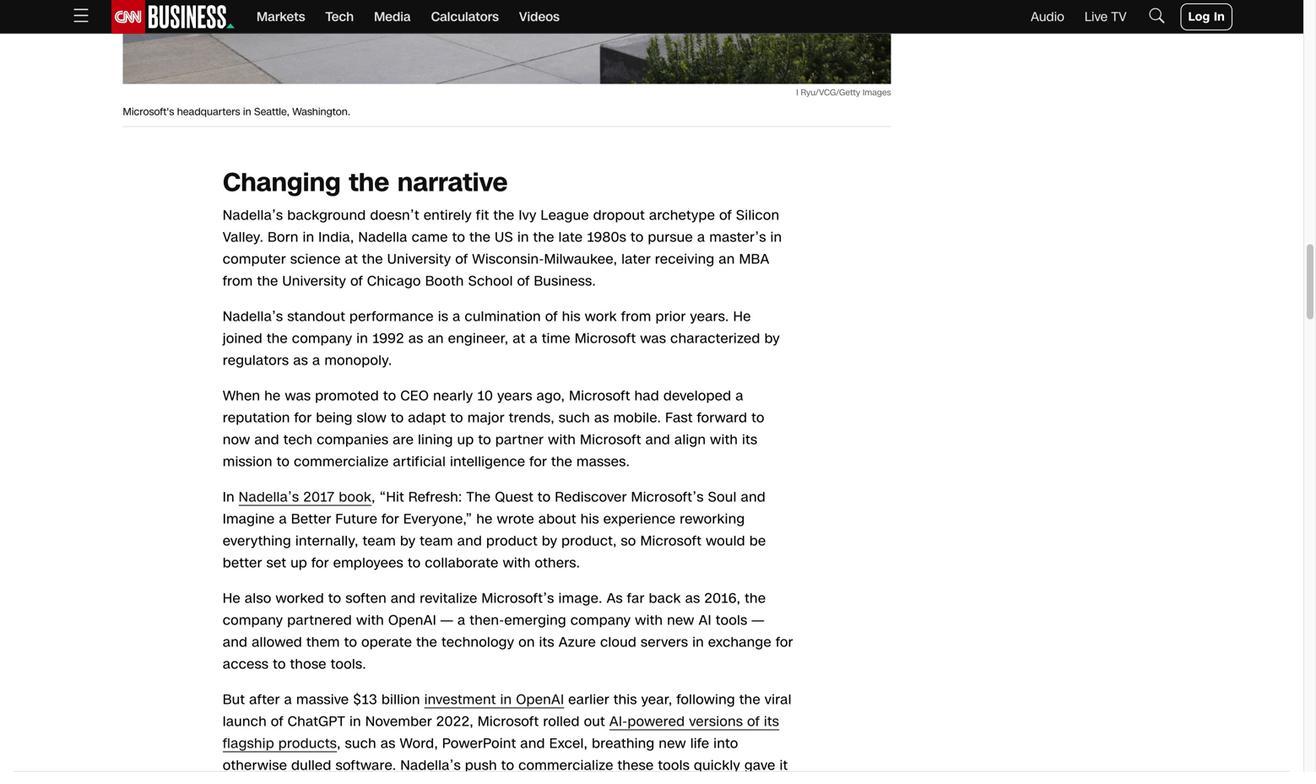 Task type: vqa. For each thing, say whether or not it's contained in the screenshot.
Twitter icon
no



Task type: describe. For each thing, give the bounding box(es) containing it.
being
[[316, 409, 353, 428]]

standout
[[287, 307, 345, 326]]

of left chicago
[[350, 272, 363, 291]]

live tv
[[1085, 8, 1127, 26]]

commercialize inside , such as word, powerpoint and excel, breathing new life into otherwise dulled software. nadella's push to commercialize these tools quickly gave i
[[519, 757, 613, 772]]

at inside nadella's standout performance is a culmination of his work from prior years. he joined the company in 1992 as an engineer, at a time microsoft was characterized by regulators as a monopoly.
[[513, 329, 526, 348]]

nadella's inside changing the narrative nadella's background doesn't entirely fit the ivy league dropout archetype of silicon valley. born in india, nadella came to the us in the late 1980s to pursue a master's in computer science at the university of wisconsin-milwaukee, later receiving an mba from the university of chicago booth school of business.
[[223, 206, 283, 225]]

intelligence
[[450, 453, 525, 472]]

after
[[249, 691, 280, 710]]

calculators
[[431, 8, 499, 26]]

the
[[466, 488, 491, 507]]

with down trends,
[[548, 431, 576, 450]]

but
[[223, 691, 245, 710]]

to right the employees
[[408, 554, 421, 573]]

ai-powered versions of its flagship products
[[223, 713, 779, 754]]

product,
[[562, 532, 617, 551]]

dulled
[[291, 757, 332, 772]]

the down nadella
[[362, 250, 383, 269]]

with down "forward"
[[710, 431, 738, 450]]

1 horizontal spatial by
[[542, 532, 557, 551]]

far
[[627, 589, 645, 608]]

log in link
[[1181, 3, 1233, 30]]

tech
[[325, 8, 354, 26]]

the right fit
[[493, 206, 515, 225]]

partner
[[495, 431, 544, 450]]

his inside nadella's standout performance is a culmination of his work from prior years. he joined the company in 1992 as an engineer, at a time microsoft was characterized by regulators as a monopoly.
[[562, 307, 581, 326]]

exchange
[[708, 633, 772, 652]]

nadella's up "imagine"
[[239, 488, 299, 507]]

investment in openai link
[[424, 691, 564, 710]]

its inside he also worked to soften and revitalize microsoft's image. as far back as 2016, the company partnered with openai — a then-emerging company with new ai tools — and allowed them to operate the technology on its azure cloud servers in exchange for access to those tools.
[[539, 633, 554, 652]]

partnered
[[287, 611, 352, 630]]

, for such
[[337, 735, 341, 754]]

and down reputation
[[255, 431, 279, 450]]

up inside , "hit refresh: the quest to rediscover microsoft's soul and imagine a better future for everyone," he wrote about his experience reworking everything internally, team by team and product by product, so microsoft would be better set up for employees to collaborate with others.
[[291, 554, 307, 573]]

microsoft inside earlier this year, following the viral launch of chatgpt in november 2022, microsoft rolled out
[[478, 713, 539, 732]]

valley.
[[223, 228, 264, 247]]

0 horizontal spatial by
[[400, 532, 416, 551]]

nadella's 2017 book link
[[239, 488, 372, 507]]

characterized
[[670, 329, 760, 348]]

milwaukee,
[[544, 250, 617, 269]]

set
[[266, 554, 286, 573]]

born
[[268, 228, 299, 247]]

to up tools.
[[344, 633, 357, 652]]

fast
[[665, 409, 693, 428]]

quest
[[495, 488, 534, 507]]

of up master's
[[719, 206, 732, 225]]

microsoft up masses.
[[580, 431, 641, 450]]

about
[[539, 510, 576, 529]]

and up access
[[223, 633, 248, 652]]

for up tech
[[294, 409, 312, 428]]

in up ai-powered versions of its flagship products 'link'
[[500, 691, 512, 710]]

an inside nadella's standout performance is a culmination of his work from prior years. he joined the company in 1992 as an engineer, at a time microsoft was characterized by regulators as a monopoly.
[[428, 329, 444, 348]]

gave
[[745, 757, 776, 772]]

nadella's inside , such as word, powerpoint and excel, breathing new life into otherwise dulled software. nadella's push to commercialize these tools quickly gave i
[[400, 757, 461, 772]]

in left the seattle, at the left top of the page
[[243, 105, 251, 119]]

for down "hit
[[382, 510, 399, 529]]

1 vertical spatial openai
[[516, 691, 564, 710]]

ai-powered versions of its flagship products link
[[223, 713, 779, 754]]

future
[[336, 510, 378, 529]]

was inside when he was promoted to ceo nearly 10 years ago, microsoft had developed a reputation for being slow to adapt to major trends, such as mobile. fast forward to now and tech companies are lining up to partner with microsoft and align with its mission to commercialize artificial intelligence for the masses.
[[285, 387, 311, 406]]

with down soften
[[356, 611, 384, 630]]

microsoft's for reworking
[[631, 488, 704, 507]]

would
[[706, 532, 745, 551]]

them
[[306, 633, 340, 652]]

a left the monopoly.
[[312, 351, 320, 370]]

he inside when he was promoted to ceo nearly 10 years ago, microsoft had developed a reputation for being slow to adapt to major trends, such as mobile. fast forward to now and tech companies are lining up to partner with microsoft and align with its mission to commercialize artificial intelligence for the masses.
[[264, 387, 281, 406]]

as right 'regulators'
[[293, 351, 308, 370]]

2016,
[[704, 589, 741, 608]]

and right 'soul' at the right of the page
[[741, 488, 766, 507]]

seattle,
[[254, 105, 289, 119]]

open menu icon image
[[71, 5, 91, 26]]

, such as word, powerpoint and excel, breathing new life into otherwise dulled software. nadella's push to commercialize these tools quickly gave i
[[223, 735, 788, 772]]

he inside nadella's standout performance is a culmination of his work from prior years. he joined the company in 1992 as an engineer, at a time microsoft was characterized by regulators as a monopoly.
[[733, 307, 751, 326]]

slow
[[357, 409, 387, 428]]

came
[[412, 228, 448, 247]]

2 team from the left
[[420, 532, 453, 551]]

his inside , "hit refresh: the quest to rediscover microsoft's soul and imagine a better future for everyone," he wrote about his experience reworking everything internally, team by team and product by product, so microsoft would be better set up for employees to collaborate with others.
[[581, 510, 599, 529]]

as inside , such as word, powerpoint and excel, breathing new life into otherwise dulled software. nadella's push to commercialize these tools quickly gave i
[[381, 735, 396, 754]]

commercialize inside when he was promoted to ceo nearly 10 years ago, microsoft had developed a reputation for being slow to adapt to major trends, such as mobile. fast forward to now and tech companies are lining up to partner with microsoft and align with its mission to commercialize artificial intelligence for the masses.
[[294, 453, 389, 472]]

openai inside he also worked to soften and revitalize microsoft's image. as far back as 2016, the company partnered with openai — a then-emerging company with new ai tools — and allowed them to operate the technology on its azure cloud servers in exchange for access to those tools.
[[388, 611, 436, 630]]

then-
[[470, 611, 504, 630]]

chicago
[[367, 272, 421, 291]]

log in
[[1188, 8, 1225, 25]]

the up doesn't
[[349, 165, 389, 201]]

2017
[[303, 488, 335, 507]]

the down computer
[[257, 272, 278, 291]]

changing
[[223, 165, 341, 201]]

markets
[[257, 8, 305, 26]]

book
[[339, 488, 372, 507]]

and inside , such as word, powerpoint and excel, breathing new life into otherwise dulled software. nadella's push to commercialize these tools quickly gave i
[[520, 735, 545, 754]]

ago,
[[537, 387, 565, 406]]

is
[[438, 307, 448, 326]]

1 vertical spatial in
[[223, 488, 235, 507]]

fit
[[476, 206, 489, 225]]

cloud
[[600, 633, 637, 652]]

i
[[796, 87, 798, 99]]

for inside he also worked to soften and revitalize microsoft's image. as far back as 2016, the company partnered with openai — a then-emerging company with new ai tools — and allowed them to operate the technology on its azure cloud servers in exchange for access to those tools.
[[776, 633, 793, 652]]

archetype
[[649, 206, 715, 225]]

life
[[690, 735, 709, 754]]

images
[[863, 87, 891, 99]]

breathing
[[592, 735, 655, 754]]

to right "forward"
[[752, 409, 765, 428]]

years.
[[690, 307, 729, 326]]

us
[[495, 228, 513, 247]]

1980s
[[587, 228, 627, 247]]

massive
[[296, 691, 349, 710]]

software.
[[336, 757, 396, 772]]

time
[[542, 329, 571, 348]]

microsoft's
[[123, 105, 174, 119]]

trends,
[[509, 409, 555, 428]]

videos
[[519, 8, 560, 26]]

into
[[714, 735, 738, 754]]

to down nearly
[[450, 409, 463, 428]]

in inside he also worked to soften and revitalize microsoft's image. as far back as 2016, the company partnered with openai — a then-emerging company with new ai tools — and allowed them to operate the technology on its azure cloud servers in exchange for access to those tools.
[[692, 633, 704, 652]]

videos link
[[519, 0, 560, 34]]

a inside , "hit refresh: the quest to rediscover microsoft's soul and imagine a better future for everyone," he wrote about his experience reworking everything internally, team by team and product by product, so microsoft would be better set up for employees to collaborate with others.
[[279, 510, 287, 529]]

a left time
[[530, 329, 538, 348]]

work
[[585, 307, 617, 326]]

in inside earlier this year, following the viral launch of chatgpt in november 2022, microsoft rolled out
[[350, 713, 361, 732]]

up inside when he was promoted to ceo nearly 10 years ago, microsoft had developed a reputation for being slow to adapt to major trends, such as mobile. fast forward to now and tech companies are lining up to partner with microsoft and align with its mission to commercialize artificial intelligence for the masses.
[[457, 431, 474, 450]]

to down allowed
[[273, 655, 286, 674]]

a right is on the top of page
[[453, 307, 461, 326]]

prior
[[656, 307, 686, 326]]

pursue
[[648, 228, 693, 247]]

in nadella's 2017 book
[[223, 488, 372, 507]]

media link
[[374, 0, 411, 34]]

artificial
[[393, 453, 446, 472]]

media
[[374, 8, 411, 26]]

2022,
[[436, 713, 474, 732]]

these
[[618, 757, 654, 772]]

those
[[290, 655, 327, 674]]

master's
[[709, 228, 766, 247]]

technology
[[442, 633, 514, 652]]

science
[[290, 250, 341, 269]]

was inside nadella's standout performance is a culmination of his work from prior years. he joined the company in 1992 as an engineer, at a time microsoft was characterized by regulators as a monopoly.
[[640, 329, 666, 348]]

of down wisconsin-
[[517, 272, 530, 291]]

products
[[279, 735, 337, 754]]

of inside ai-powered versions of its flagship products
[[747, 713, 760, 732]]

the right '2016,'
[[745, 589, 766, 608]]

in right us
[[517, 228, 529, 247]]

i ryu/vcg/getty images
[[796, 87, 891, 99]]

the left late
[[533, 228, 554, 247]]

a inside changing the narrative nadella's background doesn't entirely fit the ivy league dropout archetype of silicon valley. born in india, nadella came to the us in the late 1980s to pursue a master's in computer science at the university of wisconsin-milwaukee, later receiving an mba from the university of chicago booth school of business.
[[697, 228, 705, 247]]

as right "1992"
[[408, 329, 423, 348]]



Task type: locate. For each thing, give the bounding box(es) containing it.
had
[[635, 387, 659, 406]]

with down product
[[503, 554, 531, 573]]

0 horizontal spatial tools
[[658, 757, 690, 772]]

1 vertical spatial up
[[291, 554, 307, 573]]

billion
[[382, 691, 420, 710]]

0 horizontal spatial he
[[264, 387, 281, 406]]

1 horizontal spatial up
[[457, 431, 474, 450]]

servers
[[641, 633, 688, 652]]

, left "hit
[[372, 488, 375, 507]]

he inside he also worked to soften and revitalize microsoft's image. as far back as 2016, the company partnered with openai — a then-emerging company with new ai tools — and allowed them to operate the technology on its azure cloud servers in exchange for access to those tools.
[[223, 589, 241, 608]]

1 horizontal spatial openai
[[516, 691, 564, 710]]

back
[[649, 589, 681, 608]]

nadella's standout performance is a culmination of his work from prior years. he joined the company in 1992 as an engineer, at a time microsoft was characterized by regulators as a monopoly.
[[223, 307, 780, 370]]

tools inside , such as word, powerpoint and excel, breathing new life into otherwise dulled software. nadella's push to commercialize these tools quickly gave i
[[658, 757, 690, 772]]

tech
[[284, 431, 313, 450]]

to up about on the left bottom
[[538, 488, 551, 507]]

an down is on the top of page
[[428, 329, 444, 348]]

from inside changing the narrative nadella's background doesn't entirely fit the ivy league dropout archetype of silicon valley. born in india, nadella came to the us in the late 1980s to pursue a master's in computer science at the university of wisconsin-milwaukee, later receiving an mba from the university of chicago booth school of business.
[[223, 272, 253, 291]]

microsoft's inside , "hit refresh: the quest to rediscover microsoft's soul and imagine a better future for everyone," he wrote about his experience reworking everything internally, team by team and product by product, so microsoft would be better set up for employees to collaborate with others.
[[631, 488, 704, 507]]

live tv link
[[1085, 8, 1127, 26]]

and
[[255, 431, 279, 450], [645, 431, 670, 450], [741, 488, 766, 507], [457, 532, 482, 551], [391, 589, 416, 608], [223, 633, 248, 652], [520, 735, 545, 754]]

tv
[[1111, 8, 1127, 26]]

team
[[363, 532, 396, 551], [420, 532, 453, 551]]

this
[[614, 691, 637, 710]]

1 vertical spatial its
[[539, 633, 554, 652]]

in up "imagine"
[[223, 488, 235, 507]]

ai-
[[609, 713, 628, 732]]

microsoft's up emerging
[[482, 589, 554, 608]]

, "hit refresh: the quest to rediscover microsoft's soul and imagine a better future for everyone," he wrote about his experience reworking everything internally, team by team and product by product, so microsoft would be better set up for employees to collaborate with others.
[[223, 488, 766, 573]]

0 horizontal spatial from
[[223, 272, 253, 291]]

mission
[[223, 453, 272, 472]]

and right soften
[[391, 589, 416, 608]]

in up the monopoly.
[[357, 329, 368, 348]]

the down fit
[[470, 228, 491, 247]]

india,
[[319, 228, 354, 247]]

0 horizontal spatial was
[[285, 387, 311, 406]]

0 vertical spatial new
[[667, 611, 695, 630]]

revitalize
[[420, 589, 477, 608]]

in inside "link"
[[1214, 8, 1225, 25]]

doesn't
[[370, 206, 419, 225]]

as up 'ai'
[[685, 589, 700, 608]]

team up the employees
[[363, 532, 396, 551]]

headquarters
[[177, 105, 240, 119]]

search icon image
[[1147, 5, 1167, 26]]

1 vertical spatial his
[[581, 510, 599, 529]]

nadella's up joined
[[223, 307, 283, 326]]

1 vertical spatial an
[[428, 329, 444, 348]]

0 horizontal spatial company
[[223, 611, 283, 630]]

he inside , "hit refresh: the quest to rediscover microsoft's soul and imagine a better future for everyone," he wrote about his experience reworking everything internally, team by team and product by product, so microsoft would be better set up for employees to collaborate with others.
[[476, 510, 493, 529]]

of inside earlier this year, following the viral launch of chatgpt in november 2022, microsoft rolled out
[[271, 713, 283, 732]]

0 vertical spatial an
[[719, 250, 735, 269]]

audio link
[[1031, 8, 1064, 26]]

markets link
[[257, 0, 305, 34]]

to down tech
[[277, 453, 290, 472]]

as inside when he was promoted to ceo nearly 10 years ago, microsoft had developed a reputation for being slow to adapt to major trends, such as mobile. fast forward to now and tech companies are lining up to partner with microsoft and align with its mission to commercialize artificial intelligence for the masses.
[[594, 409, 609, 428]]

0 vertical spatial ,
[[372, 488, 375, 507]]

1 horizontal spatial tools
[[716, 611, 748, 630]]

openai up operate on the left of page
[[388, 611, 436, 630]]

2 horizontal spatial by
[[765, 329, 780, 348]]

the left the viral
[[739, 691, 761, 710]]

microsoft's inside he also worked to soften and revitalize microsoft's image. as far back as 2016, the company partnered with openai — a then-emerging company with new ai tools — and allowed them to operate the technology on its azure cloud servers in exchange for access to those tools.
[[482, 589, 554, 608]]

microsoft down experience
[[640, 532, 702, 551]]

1 horizontal spatial ,
[[372, 488, 375, 507]]

, inside , such as word, powerpoint and excel, breathing new life into otherwise dulled software. nadella's push to commercialize these tools quickly gave i
[[337, 735, 341, 754]]

to up partnered
[[328, 589, 341, 608]]

by right the characterized
[[765, 329, 780, 348]]

he also worked to soften and revitalize microsoft's image. as far back as 2016, the company partnered with openai — a then-emerging company with new ai tools — and allowed them to operate the technology on its azure cloud servers in exchange for access to those tools.
[[223, 589, 793, 674]]

university down science
[[282, 272, 346, 291]]

was up tech
[[285, 387, 311, 406]]

1 vertical spatial from
[[621, 307, 651, 326]]

1 team from the left
[[363, 532, 396, 551]]

the inside when he was promoted to ceo nearly 10 years ago, microsoft had developed a reputation for being slow to adapt to major trends, such as mobile. fast forward to now and tech companies are lining up to partner with microsoft and align with its mission to commercialize artificial intelligence for the masses.
[[551, 453, 572, 472]]

1 vertical spatial at
[[513, 329, 526, 348]]

team down everyone,"
[[420, 532, 453, 551]]

for right exchange
[[776, 633, 793, 652]]

its inside when he was promoted to ceo nearly 10 years ago, microsoft had developed a reputation for being slow to adapt to major trends, such as mobile. fast forward to now and tech companies are lining up to partner with microsoft and align with its mission to commercialize artificial intelligence for the masses.
[[742, 431, 758, 450]]

an inside changing the narrative nadella's background doesn't entirely fit the ivy league dropout archetype of silicon valley. born in india, nadella came to the us in the late 1980s to pursue a master's in computer science at the university of wisconsin-milwaukee, later receiving an mba from the university of chicago booth school of business.
[[719, 250, 735, 269]]

1 horizontal spatial such
[[559, 409, 590, 428]]

narrative
[[397, 165, 508, 201]]

1 vertical spatial commercialize
[[519, 757, 613, 772]]

and down mobile. at the bottom of the page
[[645, 431, 670, 450]]

from inside nadella's standout performance is a culmination of his work from prior years. he joined the company in 1992 as an engineer, at a time microsoft was characterized by regulators as a monopoly.
[[621, 307, 651, 326]]

at down india,
[[345, 250, 358, 269]]

new left 'ai'
[[667, 611, 695, 630]]

with inside , "hit refresh: the quest to rediscover microsoft's soul and imagine a better future for everyone," he wrote about his experience reworking everything internally, team by team and product by product, so microsoft would be better set up for employees to collaborate with others.
[[503, 554, 531, 573]]

0 vertical spatial he
[[264, 387, 281, 406]]

$13
[[353, 691, 377, 710]]

in up science
[[303, 228, 314, 247]]

to
[[452, 228, 465, 247], [631, 228, 644, 247], [383, 387, 396, 406], [391, 409, 404, 428], [450, 409, 463, 428], [752, 409, 765, 428], [478, 431, 491, 450], [277, 453, 290, 472], [538, 488, 551, 507], [408, 554, 421, 573], [328, 589, 341, 608], [344, 633, 357, 652], [273, 655, 286, 674], [501, 757, 514, 772]]

silicon
[[736, 206, 780, 225]]

its down "forward"
[[742, 431, 758, 450]]

1 horizontal spatial team
[[420, 532, 453, 551]]

and left excel,
[[520, 735, 545, 754]]

he down the
[[476, 510, 493, 529]]

its
[[742, 431, 758, 450], [539, 633, 554, 652], [764, 713, 779, 732]]

also
[[245, 589, 271, 608]]

company down also
[[223, 611, 283, 630]]

quickly
[[694, 757, 740, 772]]

its right on
[[539, 633, 554, 652]]

by down about on the left bottom
[[542, 532, 557, 551]]

0 horizontal spatial openai
[[388, 611, 436, 630]]

0 horizontal spatial such
[[345, 735, 376, 754]]

of up time
[[545, 307, 558, 326]]

a right after
[[284, 691, 292, 710]]

computer
[[223, 250, 286, 269]]

in
[[1214, 8, 1225, 25], [223, 488, 235, 507]]

10
[[477, 387, 493, 406]]

1 horizontal spatial from
[[621, 307, 651, 326]]

0 vertical spatial commercialize
[[294, 453, 389, 472]]

of inside nadella's standout performance is a culmination of his work from prior years. he joined the company in 1992 as an engineer, at a time microsoft was characterized by regulators as a monopoly.
[[545, 307, 558, 326]]

such down ago,
[[559, 409, 590, 428]]

tools.
[[331, 655, 366, 674]]

of up booth
[[455, 250, 468, 269]]

are
[[393, 431, 414, 450]]

late
[[559, 228, 583, 247]]

so
[[621, 532, 636, 551]]

openai up rolled
[[516, 691, 564, 710]]

1 vertical spatial microsoft's
[[482, 589, 554, 608]]

in
[[243, 105, 251, 119], [303, 228, 314, 247], [517, 228, 529, 247], [770, 228, 782, 247], [357, 329, 368, 348], [692, 633, 704, 652], [500, 691, 512, 710], [350, 713, 361, 732]]

1 vertical spatial he
[[476, 510, 493, 529]]

in right 'log'
[[1214, 8, 1225, 25]]

calculators link
[[431, 0, 499, 34]]

a down in nadella's 2017 book
[[279, 510, 287, 529]]

1 horizontal spatial its
[[742, 431, 758, 450]]

a up receiving on the top of the page
[[697, 228, 705, 247]]

reputation
[[223, 409, 290, 428]]

for
[[294, 409, 312, 428], [530, 453, 547, 472], [382, 510, 399, 529], [311, 554, 329, 573], [776, 633, 793, 652]]

0 vertical spatial university
[[387, 250, 451, 269]]

to left ceo
[[383, 387, 396, 406]]

to down entirely
[[452, 228, 465, 247]]

0 vertical spatial was
[[640, 329, 666, 348]]

0 horizontal spatial ,
[[337, 735, 341, 754]]

years
[[497, 387, 532, 406]]

in inside nadella's standout performance is a culmination of his work from prior years. he joined the company in 1992 as an engineer, at a time microsoft was characterized by regulators as a monopoly.
[[357, 329, 368, 348]]

as inside he also worked to soften and revitalize microsoft's image. as far back as 2016, the company partnered with openai — a then-emerging company with new ai tools — and allowed them to operate the technology on its azure cloud servers in exchange for access to those tools.
[[685, 589, 700, 608]]

0 vertical spatial microsoft's
[[631, 488, 704, 507]]

company for allowed
[[223, 611, 283, 630]]

later
[[622, 250, 651, 269]]

to inside , such as word, powerpoint and excel, breathing new life into otherwise dulled software. nadella's push to commercialize these tools quickly gave i
[[501, 757, 514, 772]]

1 vertical spatial university
[[282, 272, 346, 291]]

in down $13
[[350, 713, 361, 732]]

0 horizontal spatial at
[[345, 250, 358, 269]]

its down the viral
[[764, 713, 779, 732]]

to down major
[[478, 431, 491, 450]]

refresh:
[[408, 488, 462, 507]]

to up are
[[391, 409, 404, 428]]

he left also
[[223, 589, 241, 608]]

push
[[465, 757, 497, 772]]

1 horizontal spatial company
[[292, 329, 352, 348]]

ryu/vcg/getty
[[801, 87, 860, 99]]

company down as
[[571, 611, 631, 630]]

a inside he also worked to soften and revitalize microsoft's image. as far back as 2016, the company partnered with openai — a then-emerging company with new ai tools — and allowed them to operate the technology on its azure cloud servers in exchange for access to those tools.
[[458, 611, 466, 630]]

1 vertical spatial ,
[[337, 735, 341, 754]]

booth
[[425, 272, 464, 291]]

be
[[750, 532, 766, 551]]

such inside when he was promoted to ceo nearly 10 years ago, microsoft had developed a reputation for being slow to adapt to major trends, such as mobile. fast forward to now and tech companies are lining up to partner with microsoft and align with its mission to commercialize artificial intelligence for the masses.
[[559, 409, 590, 428]]

0 horizontal spatial university
[[282, 272, 346, 291]]

0 horizontal spatial team
[[363, 532, 396, 551]]

0 horizontal spatial in
[[223, 488, 235, 507]]

nadella's down word,
[[400, 757, 461, 772]]

masses.
[[577, 453, 630, 472]]

such inside , such as word, powerpoint and excel, breathing new life into otherwise dulled software. nadella's push to commercialize these tools quickly gave i
[[345, 735, 376, 754]]

microsoft
[[575, 329, 636, 348], [569, 387, 630, 406], [580, 431, 641, 450], [640, 532, 702, 551], [478, 713, 539, 732]]

the inside earlier this year, following the viral launch of chatgpt in november 2022, microsoft rolled out
[[739, 691, 761, 710]]

0 vertical spatial his
[[562, 307, 581, 326]]

0 vertical spatial tools
[[716, 611, 748, 630]]

1 horizontal spatial —
[[752, 611, 765, 630]]

0 vertical spatial he
[[733, 307, 751, 326]]

new
[[667, 611, 695, 630], [659, 735, 686, 754]]

microsoft's up experience
[[631, 488, 704, 507]]

mobile.
[[613, 409, 661, 428]]

0 horizontal spatial —
[[441, 611, 453, 630]]

, down the chatgpt
[[337, 735, 341, 754]]

, for "hit
[[372, 488, 375, 507]]

company
[[292, 329, 352, 348], [223, 611, 283, 630], [571, 611, 631, 630]]

now
[[223, 431, 250, 450]]

from down computer
[[223, 272, 253, 291]]

companies
[[317, 431, 389, 450]]

he
[[733, 307, 751, 326], [223, 589, 241, 608]]

2 — from the left
[[752, 611, 765, 630]]

powered
[[628, 713, 685, 732]]

2 vertical spatial its
[[764, 713, 779, 732]]

— down revitalize
[[441, 611, 453, 630]]

the left masses.
[[551, 453, 572, 472]]

as
[[408, 329, 423, 348], [293, 351, 308, 370], [594, 409, 609, 428], [685, 589, 700, 608], [381, 735, 396, 754]]

1 horizontal spatial university
[[387, 250, 451, 269]]

reworking
[[680, 510, 745, 529]]

changing the narrative nadella's background doesn't entirely fit the ivy league dropout archetype of silicon valley. born in india, nadella came to the us in the late 1980s to pursue a master's in computer science at the university of wisconsin-milwaukee, later receiving an mba from the university of chicago booth school of business.
[[223, 165, 782, 291]]

at down culmination
[[513, 329, 526, 348]]

his up time
[[562, 307, 581, 326]]

2 horizontal spatial its
[[764, 713, 779, 732]]

the right operate on the left of page
[[416, 633, 437, 652]]

its inside ai-powered versions of its flagship products
[[764, 713, 779, 732]]

1 vertical spatial he
[[223, 589, 241, 608]]

1 horizontal spatial an
[[719, 250, 735, 269]]

microsoft's for then-
[[482, 589, 554, 608]]

tools inside he also worked to soften and revitalize microsoft's image. as far back as 2016, the company partnered with openai — a then-emerging company with new ai tools — and allowed them to operate the technology on its azure cloud servers in exchange for access to those tools.
[[716, 611, 748, 630]]

0 vertical spatial such
[[559, 409, 590, 428]]

microsoft up mobile. at the bottom of the page
[[569, 387, 630, 406]]

better
[[291, 510, 331, 529]]

1 vertical spatial tools
[[658, 757, 690, 772]]

0 vertical spatial in
[[1214, 8, 1225, 25]]

and up collaborate
[[457, 532, 482, 551]]

up down major
[[457, 431, 474, 450]]

1 vertical spatial such
[[345, 735, 376, 754]]

0 vertical spatial from
[[223, 272, 253, 291]]

2 horizontal spatial company
[[571, 611, 631, 630]]

by down everyone,"
[[400, 532, 416, 551]]

0 vertical spatial its
[[742, 431, 758, 450]]

was down prior
[[640, 329, 666, 348]]

the inside nadella's standout performance is a culmination of his work from prior years. he joined the company in 1992 as an engineer, at a time microsoft was characterized by regulators as a monopoly.
[[267, 329, 288, 348]]

experience
[[603, 510, 676, 529]]

0 horizontal spatial microsoft's
[[482, 589, 554, 608]]

such up software.
[[345, 735, 376, 754]]

of right versions
[[747, 713, 760, 732]]

commercialize down companies
[[294, 453, 389, 472]]

at inside changing the narrative nadella's background doesn't entirely fit the ivy league dropout archetype of silicon valley. born in india, nadella came to the us in the late 1980s to pursue a master's in computer science at the university of wisconsin-milwaukee, later receiving an mba from the university of chicago booth school of business.
[[345, 250, 358, 269]]

for down the 'internally,'
[[311, 554, 329, 573]]

powerpoint
[[442, 735, 516, 754]]

for down partner
[[530, 453, 547, 472]]

of
[[719, 206, 732, 225], [455, 250, 468, 269], [350, 272, 363, 291], [517, 272, 530, 291], [545, 307, 558, 326], [271, 713, 283, 732], [747, 713, 760, 732]]

align
[[674, 431, 706, 450]]

rolled
[[543, 713, 580, 732]]

his up product,
[[581, 510, 599, 529]]

1 vertical spatial was
[[285, 387, 311, 406]]

1 horizontal spatial he
[[733, 307, 751, 326]]

seattle, washington - march 19: a microsoft sign is seen at the company's headquarters on march 19, 2023 in seattle, washington. (photo by i ryu/vcg via getty images) image
[[123, 0, 891, 84]]

flagship
[[223, 735, 274, 754]]

investment
[[424, 691, 496, 710]]

company down standout
[[292, 329, 352, 348]]

0 vertical spatial openai
[[388, 611, 436, 630]]

new inside , such as word, powerpoint and excel, breathing new life into otherwise dulled software. nadella's push to commercialize these tools quickly gave i
[[659, 735, 686, 754]]

but after a massive $13 billion investment in openai
[[223, 691, 564, 710]]

commercialize down excel,
[[519, 757, 613, 772]]

0 horizontal spatial commercialize
[[294, 453, 389, 472]]

1 — from the left
[[441, 611, 453, 630]]

company for a
[[292, 329, 352, 348]]

0 horizontal spatial he
[[223, 589, 241, 608]]

in down silicon
[[770, 228, 782, 247]]

0 vertical spatial up
[[457, 431, 474, 450]]

soften
[[346, 589, 387, 608]]

to up later
[[631, 228, 644, 247]]

1 horizontal spatial at
[[513, 329, 526, 348]]

by
[[765, 329, 780, 348], [400, 532, 416, 551], [542, 532, 557, 551]]

product
[[486, 532, 538, 551]]

he
[[264, 387, 281, 406], [476, 510, 493, 529]]

new inside he also worked to soften and revitalize microsoft's image. as far back as 2016, the company partnered with openai — a then-emerging company with new ai tools — and allowed them to operate the technology on its azure cloud servers in exchange for access to those tools.
[[667, 611, 695, 630]]

following
[[677, 691, 735, 710]]

with down far
[[635, 611, 663, 630]]

a inside when he was promoted to ceo nearly 10 years ago, microsoft had developed a reputation for being slow to adapt to major trends, such as mobile. fast forward to now and tech companies are lining up to partner with microsoft and align with its mission to commercialize artificial intelligence for the masses.
[[736, 387, 744, 406]]

microsoft's headquarters in seattle, washington.
[[123, 105, 350, 119]]

1 horizontal spatial he
[[476, 510, 493, 529]]

up right set
[[291, 554, 307, 573]]

, inside , "hit refresh: the quest to rediscover microsoft's soul and imagine a better future for everyone," he wrote about his experience reworking everything internally, team by team and product by product, so microsoft would be better set up for employees to collaborate with others.
[[372, 488, 375, 507]]

0 horizontal spatial an
[[428, 329, 444, 348]]

of down after
[[271, 713, 283, 732]]

collaborate
[[425, 554, 499, 573]]

1 horizontal spatial in
[[1214, 8, 1225, 25]]

major
[[468, 409, 505, 428]]

microsoft inside nadella's standout performance is a culmination of his work from prior years. he joined the company in 1992 as an engineer, at a time microsoft was characterized by regulators as a monopoly.
[[575, 329, 636, 348]]

versions
[[689, 713, 743, 732]]

background
[[287, 206, 366, 225]]

1 horizontal spatial microsoft's
[[631, 488, 704, 507]]

by inside nadella's standout performance is a culmination of his work from prior years. he joined the company in 1992 as an engineer, at a time microsoft was characterized by regulators as a monopoly.
[[765, 329, 780, 348]]

0 vertical spatial at
[[345, 250, 358, 269]]

1 horizontal spatial commercialize
[[519, 757, 613, 772]]

company inside nadella's standout performance is a culmination of his work from prior years. he joined the company in 1992 as an engineer, at a time microsoft was characterized by regulators as a monopoly.
[[292, 329, 352, 348]]

microsoft down work
[[575, 329, 636, 348]]

1 vertical spatial new
[[659, 735, 686, 754]]

1 horizontal spatial was
[[640, 329, 666, 348]]

0 horizontal spatial its
[[539, 633, 554, 652]]

nadella's inside nadella's standout performance is a culmination of his work from prior years. he joined the company in 1992 as an engineer, at a time microsoft was characterized by regulators as a monopoly.
[[223, 307, 283, 326]]

the up 'regulators'
[[267, 329, 288, 348]]

0 horizontal spatial up
[[291, 554, 307, 573]]

adapt
[[408, 409, 446, 428]]

microsoft inside , "hit refresh: the quest to rediscover microsoft's soul and imagine a better future for everyone," he wrote about his experience reworking everything internally, team by team and product by product, so microsoft would be better set up for employees to collaborate with others.
[[640, 532, 702, 551]]

he up reputation
[[264, 387, 281, 406]]



